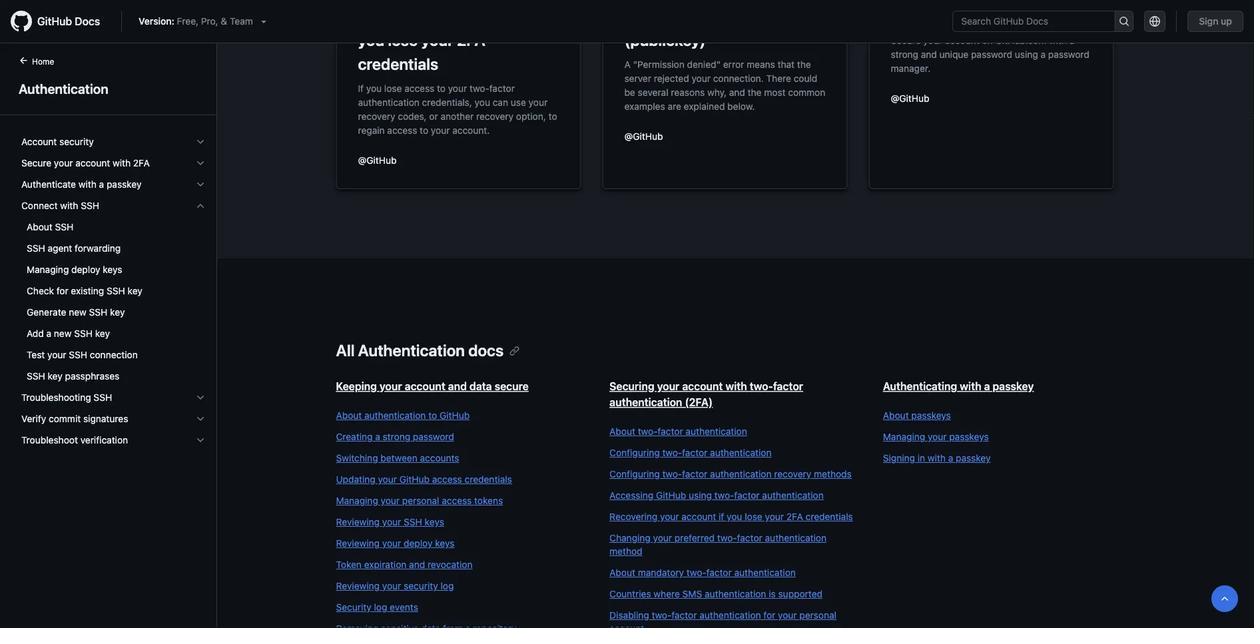 Task type: locate. For each thing, give the bounding box(es) containing it.
0 vertical spatial lose
[[388, 31, 418, 49]]

passkey for authenticate with a passkey
[[107, 179, 142, 190]]

3 sc 9kayk9 0 image from the top
[[195, 435, 206, 446]]

lose
[[388, 31, 418, 49], [384, 83, 402, 94], [745, 511, 763, 522]]

Search GitHub Docs search field
[[954, 11, 1115, 31]]

credentials down methods
[[806, 511, 853, 522]]

reviewing your ssh keys link
[[336, 516, 583, 529]]

recovering
[[358, 7, 440, 25], [610, 511, 658, 522]]

two- inside configuring two-factor authentication link
[[663, 447, 682, 458]]

1 horizontal spatial recovering
[[610, 511, 658, 522]]

two- down securing
[[638, 426, 658, 437]]

strong inside secure your account on github.com with a strong and unique password using a password manager.
[[891, 49, 919, 60]]

key down managing deploy keys link
[[128, 285, 143, 296]]

1 horizontal spatial strong
[[891, 49, 919, 60]]

github docs
[[37, 15, 100, 28]]

ssh inside 'dropdown button'
[[94, 392, 112, 403]]

0 vertical spatial configuring
[[610, 447, 660, 458]]

if
[[358, 83, 364, 94]]

for inside connect with ssh element
[[56, 285, 68, 296]]

with inside secure your account on github.com with a strong and unique password using a password manager.
[[1049, 35, 1067, 46]]

account inside disabling two-factor authentication for your personal account
[[610, 623, 644, 628]]

1 vertical spatial reviewing
[[336, 538, 380, 549]]

0 horizontal spatial using
[[689, 490, 712, 501]]

your inside dropdown button
[[54, 158, 73, 169]]

about authentication to github
[[336, 410, 470, 421]]

0 vertical spatial strong
[[969, 7, 1016, 25]]

1 configuring from the top
[[610, 447, 660, 458]]

sc 9kayk9 0 image inside the authenticate with a passkey dropdown button
[[195, 179, 206, 190]]

accessing github using two-factor authentication link
[[610, 489, 857, 502]]

two- down recovering your account if you lose your 2fa credentials link
[[718, 533, 737, 544]]

0 vertical spatial security
[[59, 136, 94, 147]]

passkey down secure your account with 2fa dropdown button
[[107, 179, 142, 190]]

1 horizontal spatial security
[[404, 581, 438, 592]]

1 vertical spatial configuring
[[610, 469, 660, 480]]

4 sc 9kayk9 0 image from the top
[[195, 414, 206, 424]]

factor inside "securing your account with two-factor authentication (2fa)"
[[773, 380, 804, 393]]

1 vertical spatial security
[[404, 581, 438, 592]]

passkeys inside 'link'
[[912, 410, 951, 421]]

1 horizontal spatial managing
[[336, 495, 378, 506]]

with down authenticate with a passkey
[[60, 200, 78, 211]]

a down the managing your passkeys
[[949, 453, 954, 464]]

github up managing your personal access tokens at the left
[[400, 474, 430, 485]]

reviewing for reviewing your ssh keys
[[336, 517, 380, 528]]

ssh inside dropdown button
[[81, 200, 99, 211]]

using down github.com
[[1015, 49, 1038, 60]]

0 horizontal spatial creating
[[336, 431, 373, 442]]

creating a strong password
[[891, 7, 1090, 25], [336, 431, 454, 442]]

docs
[[468, 341, 504, 360]]

ssh down authenticate with a passkey
[[81, 200, 99, 211]]

existing
[[71, 285, 104, 296]]

two- down about two-factor authentication
[[663, 447, 682, 458]]

1 vertical spatial the
[[748, 87, 762, 98]]

accounts
[[420, 453, 459, 464]]

your inside a "permission denied" error means that the server rejected your connection. there could be several reasons why, and the most common examples are explained below.
[[692, 73, 711, 84]]

0 horizontal spatial if
[[541, 7, 550, 25]]

ssh down connect with ssh
[[55, 222, 74, 233]]

2fa inside dropdown button
[[133, 158, 150, 169]]

about inside about mandatory two-factor authentication link
[[610, 567, 636, 578]]

2 vertical spatial keys
[[435, 538, 455, 549]]

0 vertical spatial passkeys
[[912, 410, 951, 421]]

a up unique at right top
[[957, 7, 965, 25]]

account security button
[[16, 131, 211, 153]]

key
[[128, 285, 143, 296], [110, 307, 125, 318], [95, 328, 110, 339], [48, 371, 63, 382]]

strong up the manager.
[[891, 49, 919, 60]]

1 horizontal spatial authentication
[[358, 341, 465, 360]]

home link
[[13, 55, 75, 69]]

0 vertical spatial personal
[[402, 495, 439, 506]]

0 horizontal spatial the
[[748, 87, 762, 98]]

a down search github docs search field
[[1070, 35, 1075, 46]]

to
[[437, 83, 446, 94], [549, 111, 557, 122], [420, 125, 429, 136], [429, 410, 437, 421]]

a right add
[[46, 328, 51, 339]]

0 vertical spatial the
[[797, 59, 811, 70]]

managing for managing deploy keys
[[27, 264, 69, 275]]

keys for reviewing your ssh keys
[[425, 517, 444, 528]]

2 horizontal spatial passkey
[[993, 380, 1034, 393]]

authenticate with a passkey button
[[16, 174, 211, 195]]

1 vertical spatial managing
[[883, 431, 926, 442]]

access down codes,
[[387, 125, 417, 136]]

1 vertical spatial deploy
[[404, 538, 433, 549]]

0 vertical spatial recovering
[[358, 7, 440, 25]]

reviewing inside "link"
[[336, 517, 380, 528]]

ssh agent forwarding
[[27, 243, 121, 254]]

configuring for configuring two-factor authentication
[[610, 447, 660, 458]]

sc 9kayk9 0 image inside troubleshooting ssh 'dropdown button'
[[195, 392, 206, 403]]

why,
[[708, 87, 727, 98]]

reviewing up security
[[336, 581, 380, 592]]

2 horizontal spatial managing
[[883, 431, 926, 442]]

about down method
[[610, 567, 636, 578]]

codes,
[[398, 111, 427, 122]]

managing
[[27, 264, 69, 275], [883, 431, 926, 442], [336, 495, 378, 506]]

access up codes,
[[405, 83, 435, 94]]

about down keeping
[[336, 410, 362, 421]]

0 vertical spatial @github
[[891, 93, 930, 104]]

sc 9kayk9 0 image inside connect with ssh dropdown button
[[195, 201, 206, 211]]

keys down managing your personal access tokens at the left
[[425, 517, 444, 528]]

2 horizontal spatial 2fa
[[787, 511, 803, 522]]

0 horizontal spatial @github
[[358, 155, 397, 166]]

two- up about two-factor authentication link at bottom
[[750, 380, 773, 393]]

None search field
[[953, 11, 1134, 32]]

1 vertical spatial secure
[[21, 158, 51, 169]]

troubleshoot
[[21, 435, 78, 446]]

for down is
[[764, 610, 776, 621]]

1 vertical spatial creating a strong password
[[336, 431, 454, 442]]

1 horizontal spatial personal
[[800, 610, 837, 621]]

creating up switching at the bottom of the page
[[336, 431, 373, 442]]

1 vertical spatial for
[[764, 610, 776, 621]]

0 horizontal spatial deploy
[[71, 264, 100, 275]]

creating up unique at right top
[[891, 7, 953, 25]]

2 vertical spatial credentials
[[806, 511, 853, 522]]

2 vertical spatial 2fa
[[787, 511, 803, 522]]

about passkeys
[[883, 410, 951, 421]]

passkeys up signing in with a passkey
[[950, 431, 989, 442]]

1 vertical spatial 2fa
[[133, 158, 150, 169]]

recovering your account if you lose your 2fa credentials link
[[610, 510, 857, 524]]

@github down the manager.
[[891, 93, 930, 104]]

2 reviewing from the top
[[336, 538, 380, 549]]

0 vertical spatial 2fa
[[457, 31, 486, 49]]

keys down ssh agent forwarding "link"
[[103, 264, 122, 275]]

two- down configuring two-factor authentication recovery methods
[[715, 490, 734, 501]]

1 connect with ssh element from the top
[[11, 195, 217, 387]]

sc 9kayk9 0 image inside secure your account with 2fa dropdown button
[[195, 158, 206, 169]]

a down github.com
[[1041, 49, 1046, 60]]

0 horizontal spatial strong
[[383, 431, 410, 442]]

managing up check
[[27, 264, 69, 275]]

2 sc 9kayk9 0 image from the top
[[195, 179, 206, 190]]

0 vertical spatial secure
[[891, 35, 921, 46]]

token expiration and revocation link
[[336, 558, 583, 572]]

1 horizontal spatial 2fa
[[457, 31, 486, 49]]

2 vertical spatial @github
[[358, 155, 397, 166]]

recovering your account if you lose your 2fa credentials down accessing github using two-factor authentication link
[[610, 511, 853, 522]]

below.
[[728, 101, 755, 112]]

a
[[957, 7, 965, 25], [1070, 35, 1075, 46], [1041, 49, 1046, 60], [99, 179, 104, 190], [46, 328, 51, 339], [984, 380, 990, 393], [375, 431, 380, 442], [949, 453, 954, 464]]

securing
[[610, 380, 655, 393]]

2fa up credentials,
[[457, 31, 486, 49]]

a inside signing in with a passkey link
[[949, 453, 954, 464]]

credentials up tokens
[[465, 474, 512, 485]]

1 vertical spatial strong
[[891, 49, 919, 60]]

2 sc 9kayk9 0 image from the top
[[195, 201, 206, 211]]

1 vertical spatial personal
[[800, 610, 837, 621]]

two- inside if you lose access to your two-factor authentication credentials, you can use your recovery codes, or another recovery option, to regain access to your account.
[[470, 83, 490, 94]]

0 vertical spatial reviewing
[[336, 517, 380, 528]]

(2fa)
[[685, 396, 713, 409]]

be
[[625, 87, 635, 98]]

with
[[1049, 35, 1067, 46], [113, 158, 131, 169], [78, 179, 97, 190], [60, 200, 78, 211], [726, 380, 747, 393], [960, 380, 982, 393], [928, 453, 946, 464]]

factor inside 'changing your preferred two-factor authentication method'
[[737, 533, 763, 544]]

between
[[381, 453, 418, 464]]

generate new ssh key
[[27, 307, 125, 318]]

@github for creating a strong password
[[891, 93, 930, 104]]

a inside dropdown button
[[99, 179, 104, 190]]

two- down where
[[652, 610, 672, 621]]

1 vertical spatial keys
[[425, 517, 444, 528]]

a up switching between accounts
[[375, 431, 380, 442]]

1 vertical spatial recovering your account if you lose your 2fa credentials
[[610, 511, 853, 522]]

log left events
[[374, 602, 387, 613]]

you right if
[[366, 83, 382, 94]]

is
[[769, 589, 776, 600]]

0 vertical spatial creating
[[891, 7, 953, 25]]

about mandatory two-factor authentication link
[[610, 566, 857, 580]]

account
[[479, 7, 537, 25], [945, 35, 980, 46], [75, 158, 110, 169], [405, 380, 446, 393], [682, 380, 723, 393], [682, 511, 716, 522], [610, 623, 644, 628]]

passkeys up the managing your passkeys
[[912, 410, 951, 421]]

signing in with a passkey
[[883, 453, 991, 464]]

recovery down can
[[476, 111, 514, 122]]

two- up credentials,
[[470, 83, 490, 94]]

sc 9kayk9 0 image inside troubleshoot verification dropdown button
[[195, 435, 206, 446]]

ssh down the "test"
[[27, 371, 45, 382]]

secure for secure your account on github.com with a strong and unique password using a password manager.
[[891, 35, 921, 46]]

for right check
[[56, 285, 68, 296]]

sc 9kayk9 0 image
[[195, 158, 206, 169], [195, 201, 206, 211], [195, 435, 206, 446]]

strong
[[969, 7, 1016, 25], [891, 49, 919, 60], [383, 431, 410, 442]]

secure inside dropdown button
[[21, 158, 51, 169]]

1 horizontal spatial secure
[[891, 35, 921, 46]]

strong up on
[[969, 7, 1016, 25]]

0 horizontal spatial 2fa
[[133, 158, 150, 169]]

keys for reviewing your deploy keys
[[435, 538, 455, 549]]

2 vertical spatial passkey
[[956, 453, 991, 464]]

new down check for existing ssh key
[[69, 307, 86, 318]]

1 vertical spatial log
[[374, 602, 387, 613]]

authentication down configuring two-factor authentication link
[[710, 469, 772, 480]]

0 horizontal spatial recovery
[[358, 111, 395, 122]]

1 horizontal spatial recovering your account if you lose your 2fa credentials
[[610, 511, 853, 522]]

account
[[21, 136, 57, 147]]

configuring two-factor authentication recovery methods link
[[610, 468, 857, 481]]

1 vertical spatial authentication
[[358, 341, 465, 360]]

two- inside "securing your account with two-factor authentication (2fa)"
[[750, 380, 773, 393]]

security
[[336, 602, 372, 613]]

2 horizontal spatial @github
[[891, 93, 930, 104]]

with down "account security" dropdown button
[[113, 158, 131, 169]]

0 vertical spatial if
[[541, 7, 550, 25]]

deploy up check for existing ssh key
[[71, 264, 100, 275]]

1 horizontal spatial @github
[[625, 131, 663, 142]]

about two-factor authentication link
[[610, 425, 857, 438]]

if
[[541, 7, 550, 25], [719, 511, 724, 522]]

recovering your account if you lose your 2fa credentials inside recovering your account if you lose your 2fa credentials link
[[610, 511, 853, 522]]

deploy up token expiration and revocation
[[404, 538, 433, 549]]

verify
[[21, 413, 46, 424]]

about for authenticating with a passkey
[[883, 410, 909, 421]]

authentication down countries where sms authentication is supported link
[[700, 610, 761, 621]]

1 horizontal spatial the
[[797, 59, 811, 70]]

1 horizontal spatial using
[[1015, 49, 1038, 60]]

passkey inside dropdown button
[[107, 179, 142, 190]]

authentication up supported
[[765, 533, 827, 544]]

2 connect with ssh element from the top
[[11, 217, 217, 387]]

two- inside about mandatory two-factor authentication link
[[687, 567, 707, 578]]

0 horizontal spatial credentials
[[358, 55, 439, 73]]

can
[[493, 97, 508, 108]]

2 configuring from the top
[[610, 469, 660, 480]]

about inside about two-factor authentication link
[[610, 426, 636, 437]]

troubleshoot verification button
[[16, 430, 211, 451]]

about down connect
[[27, 222, 53, 233]]

passkey up about passkeys 'link' in the bottom right of the page
[[993, 380, 1034, 393]]

sc 9kayk9 0 image for troubleshoot verification
[[195, 435, 206, 446]]

0 horizontal spatial log
[[374, 602, 387, 613]]

two-
[[470, 83, 490, 94], [750, 380, 773, 393], [638, 426, 658, 437], [663, 447, 682, 458], [663, 469, 682, 480], [715, 490, 734, 501], [718, 533, 737, 544], [687, 567, 707, 578], [652, 610, 672, 621]]

keeping your account and data secure
[[336, 380, 529, 393]]

credentials,
[[422, 97, 472, 108]]

updating your github access credentials
[[336, 474, 512, 485]]

sc 9kayk9 0 image for connect with ssh
[[195, 201, 206, 211]]

configuring for configuring two-factor authentication recovery methods
[[610, 469, 660, 480]]

secure down account
[[21, 158, 51, 169]]

credentials
[[358, 55, 439, 73], [465, 474, 512, 485], [806, 511, 853, 522]]

access down accounts
[[432, 474, 462, 485]]

passphrases
[[65, 371, 119, 382]]

about down the authenticating
[[883, 410, 909, 421]]

personal down the updating your github access credentials
[[402, 495, 439, 506]]

test your ssh connection
[[27, 349, 138, 360]]

a
[[625, 59, 631, 70]]

1 sc 9kayk9 0 image from the top
[[195, 137, 206, 147]]

troubleshooting ssh button
[[16, 387, 211, 408]]

1 vertical spatial lose
[[384, 83, 402, 94]]

securing your account with two-factor authentication (2fa) link
[[610, 380, 804, 409]]

strong up switching between accounts
[[383, 431, 410, 442]]

authentication link
[[16, 79, 201, 99]]

using
[[1015, 49, 1038, 60], [689, 490, 712, 501]]

configuring two-factor authentication
[[610, 447, 772, 458]]

1 vertical spatial using
[[689, 490, 712, 501]]

2 vertical spatial reviewing
[[336, 581, 380, 592]]

0 vertical spatial for
[[56, 285, 68, 296]]

account inside dropdown button
[[75, 158, 110, 169]]

about down securing
[[610, 426, 636, 437]]

secure for secure your account with 2fa
[[21, 158, 51, 169]]

two- inside about two-factor authentication link
[[638, 426, 658, 437]]

creating a strong password up on
[[891, 7, 1090, 25]]

updating your github access credentials link
[[336, 473, 583, 486]]

keys inside "link"
[[425, 517, 444, 528]]

0 vertical spatial creating a strong password
[[891, 7, 1090, 25]]

0 vertical spatial log
[[441, 581, 454, 592]]

access
[[405, 83, 435, 94], [387, 125, 417, 136], [432, 474, 462, 485], [442, 495, 472, 506]]

authentication inside disabling two-factor authentication for your personal account
[[700, 610, 761, 621]]

deploy
[[71, 264, 100, 275], [404, 538, 433, 549]]

with up about two-factor authentication link at bottom
[[726, 380, 747, 393]]

0 vertical spatial using
[[1015, 49, 1038, 60]]

explained
[[684, 101, 725, 112]]

managing inside authentication element
[[27, 264, 69, 275]]

2fa
[[457, 31, 486, 49], [133, 158, 150, 169], [787, 511, 803, 522]]

keeping
[[336, 380, 377, 393]]

your inside 'changing your preferred two-factor authentication method'
[[653, 533, 672, 544]]

use
[[511, 97, 526, 108]]

1 horizontal spatial passkey
[[956, 453, 991, 464]]

authentication up codes,
[[358, 97, 420, 108]]

a inside add a new ssh key link
[[46, 328, 51, 339]]

3 sc 9kayk9 0 image from the top
[[195, 392, 206, 403]]

about inside about authentication to github link
[[336, 410, 362, 421]]

the up could
[[797, 59, 811, 70]]

expiration
[[364, 559, 407, 570]]

github docs link
[[11, 11, 111, 32]]

3 reviewing from the top
[[336, 581, 380, 592]]

authentication down securing
[[610, 396, 683, 409]]

0 horizontal spatial managing
[[27, 264, 69, 275]]

and up the manager.
[[921, 49, 937, 60]]

about authentication to github link
[[336, 409, 583, 422]]

sc 9kayk9 0 image for authenticate with a passkey
[[195, 179, 206, 190]]

0 horizontal spatial for
[[56, 285, 68, 296]]

tooltip
[[1212, 586, 1239, 612]]

sc 9kayk9 0 image
[[195, 137, 206, 147], [195, 179, 206, 190], [195, 392, 206, 403], [195, 414, 206, 424]]

deploy inside connect with ssh element
[[71, 264, 100, 275]]

account inside "securing your account with two-factor authentication (2fa)"
[[682, 380, 723, 393]]

about inside about passkeys 'link'
[[883, 410, 909, 421]]

ssh
[[81, 200, 99, 211], [55, 222, 74, 233], [27, 243, 45, 254], [107, 285, 125, 296], [89, 307, 108, 318], [74, 328, 93, 339], [69, 349, 87, 360], [27, 371, 45, 382], [94, 392, 112, 403], [404, 517, 422, 528]]

add a new ssh key link
[[16, 323, 211, 344]]

sc 9kayk9 0 image inside "account security" dropdown button
[[195, 137, 206, 147]]

sc 9kayk9 0 image for troubleshooting ssh
[[195, 392, 206, 403]]

0 horizontal spatial passkey
[[107, 179, 142, 190]]

authentication down home link
[[19, 81, 108, 96]]

about for securing your account with two-factor authentication (2fa)
[[610, 426, 636, 437]]

password
[[1019, 7, 1090, 25], [971, 49, 1013, 60], [1049, 49, 1090, 60], [413, 431, 454, 442]]

your inside secure your account on github.com with a strong and unique password using a password manager.
[[924, 35, 943, 46]]

managing up signing
[[883, 431, 926, 442]]

and
[[921, 49, 937, 60], [729, 87, 745, 98], [448, 380, 467, 393], [409, 559, 425, 570]]

ssh down managing deploy keys link
[[107, 285, 125, 296]]

a up about passkeys 'link' in the bottom right of the page
[[984, 380, 990, 393]]

1 reviewing from the top
[[336, 517, 380, 528]]

recovery up regain
[[358, 111, 395, 122]]

1 vertical spatial @github
[[625, 131, 663, 142]]

0 vertical spatial deploy
[[71, 264, 100, 275]]

0 vertical spatial sc 9kayk9 0 image
[[195, 158, 206, 169]]

2 horizontal spatial strong
[[969, 7, 1016, 25]]

1 sc 9kayk9 0 image from the top
[[195, 158, 206, 169]]

2 vertical spatial sc 9kayk9 0 image
[[195, 435, 206, 446]]

authenticate
[[21, 179, 76, 190]]

security up secure your account with 2fa
[[59, 136, 94, 147]]

and down connection.
[[729, 87, 745, 98]]

recovery left methods
[[774, 469, 812, 480]]

sc 9kayk9 0 image inside verify commit signatures 'dropdown button'
[[195, 414, 206, 424]]

agent
[[48, 243, 72, 254]]

authentication element
[[0, 54, 217, 627]]

1 horizontal spatial recovery
[[476, 111, 514, 122]]

creating a strong password up switching between accounts
[[336, 431, 454, 442]]

1 vertical spatial credentials
[[465, 474, 512, 485]]

0 vertical spatial passkey
[[107, 179, 142, 190]]

1 horizontal spatial for
[[764, 610, 776, 621]]

1 vertical spatial recovering
[[610, 511, 658, 522]]

secure up the manager.
[[891, 35, 921, 46]]

factor
[[490, 83, 515, 94], [773, 380, 804, 393], [658, 426, 683, 437], [682, 447, 708, 458], [682, 469, 708, 480], [734, 490, 760, 501], [737, 533, 763, 544], [707, 567, 732, 578], [672, 610, 697, 621]]

github.com
[[996, 35, 1047, 46]]

1 vertical spatial if
[[719, 511, 724, 522]]

@github
[[891, 93, 930, 104], [625, 131, 663, 142], [358, 155, 397, 166]]

keys up revocation
[[435, 538, 455, 549]]

secure inside secure your account on github.com with a strong and unique password using a password manager.
[[891, 35, 921, 46]]

0 horizontal spatial creating a strong password
[[336, 431, 454, 442]]

1 horizontal spatial credentials
[[465, 474, 512, 485]]

1 horizontal spatial creating a strong password
[[891, 7, 1090, 25]]

two- inside accessing github using two-factor authentication link
[[715, 490, 734, 501]]

0 vertical spatial keys
[[103, 264, 122, 275]]

with down secure your account with 2fa
[[78, 179, 97, 190]]

connect with ssh element
[[11, 195, 217, 387], [11, 217, 217, 387]]



Task type: vqa. For each thing, say whether or not it's contained in the screenshot.
and
yes



Task type: describe. For each thing, give the bounding box(es) containing it.
docs
[[75, 15, 100, 28]]

rejected
[[654, 73, 689, 84]]

and inside a "permission denied" error means that the server rejected your connection. there could be several reasons why, and the most common examples are explained below.
[[729, 87, 745, 98]]

keys inside connect with ssh element
[[103, 264, 122, 275]]

scroll to top image
[[1220, 594, 1231, 604]]

tokens
[[474, 495, 503, 506]]

troubleshooting
[[21, 392, 91, 403]]

test
[[27, 349, 45, 360]]

home
[[32, 57, 54, 66]]

with inside "securing your account with two-factor authentication (2fa)"
[[726, 380, 747, 393]]

changing your preferred two-factor authentication method
[[610, 533, 827, 557]]

to up credentials,
[[437, 83, 446, 94]]

and left data on the bottom left of page
[[448, 380, 467, 393]]

verify commit signatures button
[[16, 408, 211, 430]]

switching between accounts
[[336, 453, 459, 464]]

1 horizontal spatial log
[[441, 581, 454, 592]]

managing for managing your personal access tokens
[[336, 495, 378, 506]]

managing your passkeys link
[[883, 430, 1130, 444]]

lose inside if you lose access to your two-factor authentication credentials, you can use your recovery codes, or another recovery option, to regain access to your account.
[[384, 83, 402, 94]]

connection
[[90, 349, 138, 360]]

with right in
[[928, 453, 946, 464]]

generate
[[27, 307, 66, 318]]

factor inside disabling two-factor authentication for your personal account
[[672, 610, 697, 621]]

reviewing for reviewing your security log
[[336, 581, 380, 592]]

connect with ssh
[[21, 200, 99, 211]]

configuring two-factor authentication recovery methods
[[610, 469, 852, 480]]

managing for managing your passkeys
[[883, 431, 926, 442]]

2 horizontal spatial recovery
[[774, 469, 812, 480]]

connection.
[[713, 73, 764, 84]]

authentication up is
[[735, 567, 796, 578]]

github left docs
[[37, 15, 72, 28]]

another
[[441, 111, 474, 122]]

0 horizontal spatial recovering
[[358, 7, 440, 25]]

generate new ssh key link
[[16, 302, 211, 323]]

about mandatory two-factor authentication
[[610, 567, 796, 578]]

sc 9kayk9 0 image for secure your account with 2fa
[[195, 158, 206, 169]]

revocation
[[428, 559, 473, 570]]

add
[[27, 328, 44, 339]]

1 horizontal spatial deploy
[[404, 538, 433, 549]]

a inside creating a strong password link
[[375, 431, 380, 442]]

using inside secure your account on github.com with a strong and unique password using a password manager.
[[1015, 49, 1038, 60]]

ssh down managing your personal access tokens at the left
[[404, 517, 422, 528]]

authentication inside "securing your account with two-factor authentication (2fa)"
[[610, 396, 683, 409]]

and inside secure your account on github.com with a strong and unique password using a password manager.
[[921, 49, 937, 60]]

about ssh link
[[16, 217, 211, 238]]

0 vertical spatial new
[[69, 307, 86, 318]]

2 vertical spatial lose
[[745, 511, 763, 522]]

pro,
[[201, 16, 218, 27]]

ssh down existing
[[89, 307, 108, 318]]

signing
[[883, 453, 915, 464]]

0 vertical spatial credentials
[[358, 55, 439, 73]]

two- inside disabling two-factor authentication for your personal account
[[652, 610, 672, 621]]

regain
[[358, 125, 385, 136]]

about for keeping your account and data secure
[[336, 410, 362, 421]]

reviewing your deploy keys link
[[336, 537, 583, 550]]

add a new ssh key
[[27, 328, 110, 339]]

signing in with a passkey link
[[883, 452, 1130, 465]]

&
[[221, 16, 227, 27]]

ssh up ssh key passphrases
[[69, 349, 87, 360]]

1 vertical spatial passkeys
[[950, 431, 989, 442]]

security log events
[[336, 602, 418, 613]]

examples
[[625, 101, 665, 112]]

token expiration and revocation
[[336, 559, 473, 570]]

reviewing for reviewing your deploy keys
[[336, 538, 380, 549]]

countries where sms authentication is supported link
[[610, 588, 857, 601]]

most
[[764, 87, 786, 98]]

two- inside configuring two-factor authentication recovery methods link
[[663, 469, 682, 480]]

security inside dropdown button
[[59, 136, 94, 147]]

connect with ssh element containing about ssh
[[11, 217, 217, 387]]

accessing
[[610, 490, 654, 501]]

with up about passkeys 'link' in the bottom right of the page
[[960, 380, 982, 393]]

ssh key passphrases
[[27, 371, 119, 382]]

password up github.com
[[1019, 7, 1090, 25]]

your inside disabling two-factor authentication for your personal account
[[778, 610, 797, 621]]

ssh key passphrases link
[[16, 366, 211, 387]]

authentication inside if you lose access to your two-factor authentication credentials, you can use your recovery codes, or another recovery option, to regain access to your account.
[[358, 97, 420, 108]]

authentication down methods
[[762, 490, 824, 501]]

secure your account on github.com with a strong and unique password using a password manager.
[[891, 35, 1090, 74]]

1 horizontal spatial if
[[719, 511, 724, 522]]

to down the keeping your account and data secure link
[[429, 410, 437, 421]]

managing deploy keys link
[[16, 259, 211, 280]]

1 vertical spatial new
[[54, 328, 72, 339]]

signatures
[[83, 413, 128, 424]]

securing your account with two-factor authentication (2fa)
[[610, 380, 804, 409]]

where
[[654, 589, 680, 600]]

about passkeys link
[[883, 409, 1130, 422]]

check for existing ssh key link
[[16, 280, 211, 302]]

triangle down image
[[258, 16, 269, 27]]

ssh left agent
[[27, 243, 45, 254]]

denied
[[751, 7, 800, 25]]

you down accessing github using two-factor authentication link
[[727, 511, 743, 522]]

check for existing ssh key
[[27, 285, 143, 296]]

2 horizontal spatial credentials
[[806, 511, 853, 522]]

managing your personal access tokens link
[[336, 494, 583, 508]]

authentication down about two-factor authentication link at bottom
[[710, 447, 772, 458]]

password down on
[[971, 49, 1013, 60]]

you left can
[[475, 97, 490, 108]]

connect with ssh button
[[16, 195, 211, 217]]

1 horizontal spatial creating
[[891, 7, 953, 25]]

reasons
[[671, 87, 705, 98]]

@github for recovering your account if you lose your 2fa credentials
[[358, 155, 397, 166]]

github up creating a strong password link
[[440, 410, 470, 421]]

connect with ssh element containing connect with ssh
[[11, 195, 217, 387]]

supported
[[779, 589, 823, 600]]

sms
[[683, 589, 702, 600]]

changing
[[610, 533, 651, 544]]

about two-factor authentication
[[610, 426, 747, 437]]

your inside "securing your account with two-factor authentication (2fa)"
[[657, 380, 680, 393]]

authenticating with a passkey link
[[883, 380, 1034, 393]]

your inside "link"
[[382, 517, 401, 528]]

account inside secure your account on github.com with a strong and unique password using a password manager.
[[945, 35, 980, 46]]

personal inside disabling two-factor authentication for your personal account
[[800, 610, 837, 621]]

key up troubleshooting
[[48, 371, 63, 382]]

countries where sms authentication is supported
[[610, 589, 823, 600]]

to down codes,
[[420, 125, 429, 136]]

countries
[[610, 589, 651, 600]]

all authentication docs
[[336, 341, 504, 360]]

access for lose
[[405, 83, 435, 94]]

select language: current language is english image
[[1150, 16, 1161, 27]]

@github for error: permission denied (publickey)
[[625, 131, 663, 142]]

several
[[638, 87, 669, 98]]

a "permission denied" error means that the server rejected your connection. there could be several reasons why, and the most common examples are explained below.
[[625, 59, 826, 112]]

authentication down about mandatory two-factor authentication link
[[705, 589, 767, 600]]

updating
[[336, 474, 376, 485]]

sign up link
[[1188, 11, 1244, 32]]

factor inside if you lose access to your two-factor authentication credentials, you can use your recovery codes, or another recovery option, to regain access to your account.
[[490, 83, 515, 94]]

0 horizontal spatial authentication
[[19, 81, 108, 96]]

key down generate new ssh key link
[[95, 328, 110, 339]]

access for github
[[432, 474, 462, 485]]

check
[[27, 285, 54, 296]]

0 horizontal spatial recovering your account if you lose your 2fa credentials
[[358, 7, 550, 73]]

search image
[[1119, 16, 1130, 27]]

your inside connect with ssh element
[[47, 349, 66, 360]]

"permission
[[633, 59, 685, 70]]

error: permission denied (publickey)
[[625, 7, 800, 49]]

for inside disabling two-factor authentication for your personal account
[[764, 610, 776, 621]]

method
[[610, 546, 643, 557]]

2 vertical spatial strong
[[383, 431, 410, 442]]

means
[[747, 59, 775, 70]]

reviewing your ssh keys
[[336, 517, 444, 528]]

sc 9kayk9 0 image for account security
[[195, 137, 206, 147]]

ssh up test your ssh connection
[[74, 328, 93, 339]]

password down search github docs search field
[[1049, 49, 1090, 60]]

keeping your account and data secure link
[[336, 380, 529, 393]]

and down reviewing your deploy keys
[[409, 559, 425, 570]]

to right 'option,'
[[549, 111, 557, 122]]

troubleshoot verification
[[21, 435, 128, 446]]

test your ssh connection link
[[16, 344, 211, 366]]

commit
[[49, 413, 81, 424]]

authentication up switching between accounts
[[365, 410, 426, 421]]

configuring two-factor authentication link
[[610, 446, 857, 460]]

sc 9kayk9 0 image for verify commit signatures
[[195, 414, 206, 424]]

manager.
[[891, 63, 931, 74]]

about inside about ssh "link"
[[27, 222, 53, 233]]

1 vertical spatial creating
[[336, 431, 373, 442]]

authentication up configuring two-factor authentication link
[[686, 426, 747, 437]]

preferred
[[675, 533, 715, 544]]

all authentication docs link
[[336, 341, 520, 360]]

authentication inside 'changing your preferred two-factor authentication method'
[[765, 533, 827, 544]]

authenticate with a passkey
[[21, 179, 142, 190]]

you inside 'recovering your account if you lose your 2fa credentials'
[[358, 31, 385, 49]]

secure your account with 2fa
[[21, 158, 150, 169]]

two- inside 'changing your preferred two-factor authentication method'
[[718, 533, 737, 544]]

there
[[766, 73, 791, 84]]

key down check for existing ssh key link
[[110, 307, 125, 318]]

password up accounts
[[413, 431, 454, 442]]

passkey for authenticating with a passkey
[[993, 380, 1034, 393]]

access for personal
[[442, 495, 472, 506]]

secure your account with 2fa button
[[16, 153, 211, 174]]

github right accessing
[[656, 490, 686, 501]]

denied"
[[687, 59, 721, 70]]

option,
[[516, 111, 546, 122]]

server
[[625, 73, 652, 84]]



